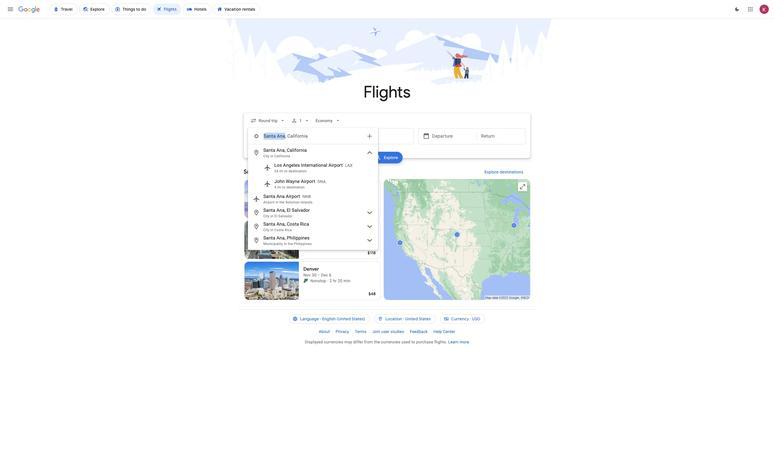 Task type: describe. For each thing, give the bounding box(es) containing it.
1 currencies from the left
[[324, 340, 343, 345]]

in inside santa ana, philippines municipality in the philippines
[[284, 242, 287, 246]]

united states
[[405, 317, 431, 322]]

1 for 1
[[300, 119, 302, 123]]

origin, select multiple airports image
[[366, 133, 373, 140]]

ana, for california
[[277, 148, 286, 153]]

0 vertical spatial rica
[[300, 222, 309, 227]]

to inside los angeles international airport lax 34 mi to destination
[[284, 169, 288, 173]]

wayne
[[286, 179, 300, 184]]

santa ana, california city in california
[[263, 148, 307, 158]]

learn
[[448, 340, 459, 345]]

santa ana, costa rica city in costa rica
[[263, 222, 309, 232]]

angeles
[[283, 163, 300, 168]]

Flight search field
[[239, 113, 535, 250]]

toggle nearby airports for santa ana, el salvador image
[[366, 210, 373, 217]]

frontier and united image
[[303, 197, 308, 202]]

0 vertical spatial california
[[287, 134, 308, 139]]

in for airport
[[276, 201, 278, 205]]

feedback
[[410, 330, 428, 334]]

united
[[405, 317, 418, 322]]

about link
[[316, 328, 333, 337]]

user
[[381, 330, 390, 334]]

main menu image
[[7, 6, 14, 13]]

john wayne airport (sna) option
[[248, 176, 378, 192]]

‌,
[[285, 134, 286, 139]]

20
[[338, 279, 342, 284]]

city for santa ana, el salvador
[[263, 215, 270, 219]]

nnb
[[303, 195, 311, 199]]

privacy link
[[333, 328, 352, 337]]

34
[[274, 169, 278, 173]]

 image inside the suggested trips from santa ana region
[[327, 278, 328, 284]]

john wayne airport sna 4 mi to destination
[[274, 179, 326, 190]]

privacy
[[336, 330, 349, 334]]

santa inside region
[[302, 169, 317, 176]]

explore for explore
[[384, 155, 398, 160]]

in inside santa ana, california city in california
[[271, 154, 273, 158]]

los angeles international airport (lax) option
[[248, 160, 378, 176]]

ana, for philippines
[[277, 236, 286, 241]]

states
[[419, 317, 431, 322]]

to inside john wayne airport sna 4 mi to destination
[[282, 186, 286, 190]]

airport inside john wayne airport sna 4 mi to destination
[[301, 179, 315, 184]]

santa for el
[[263, 208, 275, 213]]

1 horizontal spatial from
[[364, 340, 373, 345]]

enter your origin dialog
[[248, 128, 378, 250]]

about
[[319, 330, 330, 334]]

location
[[385, 317, 402, 322]]

purchase
[[416, 340, 433, 345]]

ana inside region
[[318, 169, 328, 176]]

frontier image for denver
[[303, 279, 308, 284]]

santa ana, california option
[[248, 146, 378, 160]]

may
[[344, 340, 352, 345]]

chicago
[[303, 226, 322, 232]]

(united
[[337, 317, 351, 322]]

islands
[[301, 201, 313, 205]]

dec
[[303, 232, 311, 237]]

international
[[301, 163, 327, 168]]

terms
[[355, 330, 367, 334]]

city for santa ana, costa rica
[[263, 228, 270, 232]]

suggested trips from santa ana
[[244, 169, 328, 176]]

$48
[[369, 292, 376, 297]]

santa ana, costa rica option
[[248, 220, 378, 234]]

suggested trips from santa ana region
[[244, 165, 531, 303]]

used
[[401, 340, 410, 345]]

$168
[[367, 210, 376, 215]]

Return text field
[[481, 129, 521, 144]]

displayed
[[305, 340, 323, 345]]

ana, for el
[[277, 208, 286, 213]]

0 vertical spatial salvador
[[292, 208, 310, 213]]

mi inside john wayne airport sna 4 mi to destination
[[277, 186, 281, 190]]

‌, california
[[285, 134, 308, 139]]

in for costa
[[271, 228, 273, 232]]

nov inside san francisco nov 20 – 28
[[303, 191, 311, 196]]

ana, for costa
[[277, 222, 286, 227]]

english (united states)
[[322, 317, 365, 322]]

airport inside los angeles international airport lax 34 mi to destination
[[329, 163, 343, 168]]

los angeles international airport lax 34 mi to destination
[[274, 163, 353, 173]]

center
[[443, 330, 455, 334]]

2 currencies from the left
[[381, 340, 400, 345]]

santa ana, philippines municipality in the philippines
[[263, 236, 312, 246]]

santa ana, el salvador city in el salvador
[[263, 208, 310, 219]]

denver nov 30 – dec 6
[[303, 267, 331, 278]]

santa for costa
[[263, 222, 275, 227]]

terms link
[[352, 328, 370, 337]]

1 vertical spatial costa
[[274, 228, 284, 232]]

santa for airport
[[263, 194, 275, 199]]



Task type: vqa. For each thing, say whether or not it's contained in the screenshot.
'assistance' at the right
no



Task type: locate. For each thing, give the bounding box(es) containing it.
nonstop
[[310, 279, 326, 284]]

6
[[329, 273, 331, 278]]

0 horizontal spatial explore
[[384, 155, 398, 160]]

san
[[303, 185, 311, 191]]

california right ‌,
[[287, 134, 308, 139]]

displayed currencies may differ from the currencies used to purchase flights. learn more
[[305, 340, 469, 345]]

3 ana, from the top
[[277, 222, 286, 227]]

california
[[287, 134, 308, 139], [287, 148, 307, 153], [274, 154, 290, 158]]

0 vertical spatial mi
[[279, 169, 283, 173]]

destination down "angeles"
[[289, 169, 307, 173]]

currencies
[[324, 340, 343, 345], [381, 340, 400, 345]]

mi right 34
[[279, 169, 283, 173]]

1 horizontal spatial the
[[288, 242, 293, 246]]

$118
[[368, 251, 376, 256]]

hr
[[333, 279, 337, 284]]

list box containing santa ana, california
[[248, 145, 378, 250]]

0 horizontal spatial 1
[[300, 119, 302, 123]]

1 city from the top
[[263, 154, 270, 158]]

1 vertical spatial the
[[288, 242, 293, 246]]

santa inside santa ana, el salvador city in el salvador
[[263, 208, 275, 213]]

santa ana, philippines option
[[248, 234, 378, 248]]

the down join
[[374, 340, 380, 345]]

flights
[[364, 82, 411, 103]]

2 vertical spatial to
[[411, 340, 415, 345]]

santa inside santa ana, costa rica city in costa rica
[[263, 222, 275, 227]]

help center
[[434, 330, 455, 334]]

el down the 'solomon' at the left top of page
[[287, 208, 291, 213]]

usd
[[472, 317, 480, 322]]

1 vertical spatial destination
[[287, 186, 305, 190]]

1 inside popup button
[[300, 119, 302, 123]]

ana,
[[277, 148, 286, 153], [277, 208, 286, 213], [277, 222, 286, 227], [277, 236, 286, 241]]

1 horizontal spatial ana
[[318, 169, 328, 176]]

explore left destinations
[[485, 170, 499, 175]]

1 vertical spatial explore
[[485, 170, 499, 175]]

frontier image for chicago
[[303, 238, 308, 243]]

to right 'used'
[[411, 340, 415, 345]]

suggested
[[244, 169, 272, 176]]

0 vertical spatial el
[[287, 208, 291, 213]]

1 horizontal spatial costa
[[287, 222, 299, 227]]

change appearance image
[[730, 2, 744, 16]]

1 horizontal spatial explore
[[485, 170, 499, 175]]

30 – dec
[[312, 273, 328, 278]]

in inside santa ana airport nnb airport in the solomon islands
[[276, 201, 278, 205]]

1 frontier image from the top
[[303, 238, 308, 243]]

destination inside john wayne airport sna 4 mi to destination
[[287, 186, 305, 190]]

nov down "san" on the left top of page
[[303, 191, 311, 196]]

in inside santa ana, el salvador city in el salvador
[[271, 215, 273, 219]]

1 vertical spatial ana
[[277, 194, 285, 199]]

trips
[[274, 169, 286, 176]]

from inside region
[[287, 169, 300, 176]]

rica up santa ana, philippines municipality in the philippines
[[285, 228, 292, 232]]

studies
[[391, 330, 404, 334]]

nov inside the denver nov 30 – dec 6
[[303, 273, 311, 278]]

destination inside los angeles international airport lax 34 mi to destination
[[289, 169, 307, 173]]

currencies down privacy
[[324, 340, 343, 345]]

francisco
[[313, 185, 334, 191]]

ana, inside santa ana, philippines municipality in the philippines
[[277, 236, 286, 241]]

1 ana, from the top
[[277, 148, 286, 153]]

from down "angeles"
[[287, 169, 300, 176]]

santa for philippines
[[263, 236, 275, 241]]

frontier image left nonstop
[[303, 279, 308, 284]]

0 horizontal spatial costa
[[274, 228, 284, 232]]

california up los
[[274, 154, 290, 158]]

denver
[[303, 267, 319, 273]]

to down "angeles"
[[284, 169, 288, 173]]

toggle nearby airports for santa ana, philippines image
[[366, 237, 373, 244]]

rica up dec
[[300, 222, 309, 227]]

sna
[[318, 180, 326, 184]]

philippines
[[287, 236, 310, 241], [294, 242, 312, 246]]

destination
[[289, 169, 307, 173], [287, 186, 305, 190]]

1 for 1 stop
[[310, 197, 313, 202]]

1 vertical spatial el
[[274, 215, 277, 219]]

santa ana, el salvador option
[[248, 206, 378, 220]]

1 vertical spatial salvador
[[278, 215, 292, 219]]

in up municipality
[[271, 228, 273, 232]]

the inside santa ana, philippines municipality in the philippines
[[288, 242, 293, 246]]

explore destinations
[[485, 170, 524, 175]]

ana, down santa ana airport nnb airport in the solomon islands
[[277, 208, 286, 213]]

english
[[322, 317, 336, 322]]

in up santa ana, el salvador city in el salvador
[[276, 201, 278, 205]]

explore right toggle nearby airports for santa ana, california 'icon' on the top left of the page
[[384, 155, 398, 160]]

in up suggested
[[271, 154, 273, 158]]

los
[[274, 163, 282, 168]]

in for el
[[271, 215, 273, 219]]

in up santa ana, costa rica city in costa rica
[[271, 215, 273, 219]]

destination down wayne
[[287, 186, 305, 190]]

santa ana airport nnb airport in the solomon islands
[[263, 194, 313, 205]]

0 vertical spatial destination
[[289, 169, 307, 173]]

feedback link
[[407, 328, 431, 337]]

airport up the 'solomon' at the left top of page
[[286, 194, 300, 199]]

santa
[[263, 148, 275, 153], [302, 169, 317, 176], [263, 194, 275, 199], [263, 208, 275, 213], [263, 222, 275, 227], [263, 236, 275, 241]]

santa ana airport (nnb) option
[[248, 192, 378, 206]]

the right municipality
[[288, 242, 293, 246]]

2 horizontal spatial the
[[374, 340, 380, 345]]

Departure text field
[[432, 129, 472, 144]]

city inside santa ana, california city in california
[[263, 154, 270, 158]]

1 vertical spatial from
[[364, 340, 373, 345]]

philippines down dec
[[294, 242, 312, 246]]

2 vertical spatial california
[[274, 154, 290, 158]]

toggle nearby airports for santa ana, costa rica image
[[366, 223, 373, 230]]

help
[[434, 330, 442, 334]]

1 up ‌, california
[[300, 119, 302, 123]]

costa down santa ana, el salvador city in el salvador
[[287, 222, 299, 227]]

ana, inside santa ana, el salvador city in el salvador
[[277, 208, 286, 213]]

1 horizontal spatial rica
[[300, 222, 309, 227]]

ana
[[318, 169, 328, 176], [277, 194, 285, 199]]

4
[[274, 186, 276, 190]]

philippines down santa ana, costa rica city in costa rica
[[287, 236, 310, 241]]

frontier image
[[303, 238, 308, 243], [303, 279, 308, 284]]

1
[[300, 119, 302, 123], [310, 197, 313, 202]]

2 vertical spatial the
[[374, 340, 380, 345]]

salvador down islands
[[292, 208, 310, 213]]

1 stop
[[310, 197, 322, 202]]

0 vertical spatial ana
[[318, 169, 328, 176]]

ana, inside santa ana, costa rica city in costa rica
[[277, 222, 286, 227]]

2 frontier image from the top
[[303, 279, 308, 284]]

1 vertical spatial frontier image
[[303, 279, 308, 284]]

lax
[[345, 163, 353, 168]]

list box
[[248, 145, 378, 250]]

0 horizontal spatial the
[[279, 201, 285, 205]]

1 nov from the top
[[303, 191, 311, 196]]

0 vertical spatial to
[[284, 169, 288, 173]]

santa for california
[[263, 148, 275, 153]]

el
[[287, 208, 291, 213], [274, 215, 277, 219]]

nov
[[303, 191, 311, 196], [303, 273, 311, 278]]

join user studies link
[[370, 328, 407, 337]]

city inside santa ana, el salvador city in el salvador
[[263, 215, 270, 219]]

stop
[[314, 197, 322, 202]]

2 – 11
[[312, 232, 323, 237]]

1 horizontal spatial 1
[[310, 197, 313, 202]]

city up suggested
[[263, 154, 270, 158]]

0 vertical spatial the
[[279, 201, 285, 205]]

1 horizontal spatial el
[[287, 208, 291, 213]]

1 vertical spatial philippines
[[294, 242, 312, 246]]

Where else? text field
[[263, 130, 363, 143]]

el up santa ana, costa rica city in costa rica
[[274, 215, 277, 219]]

currency
[[451, 317, 469, 322]]

city
[[263, 154, 270, 158], [263, 215, 270, 219], [263, 228, 270, 232]]

0 vertical spatial from
[[287, 169, 300, 176]]

explore inside button
[[384, 155, 398, 160]]

0 vertical spatial costa
[[287, 222, 299, 227]]

explore for explore destinations
[[485, 170, 499, 175]]

john
[[274, 179, 285, 184]]

city up santa ana, costa rica city in costa rica
[[263, 215, 270, 219]]

santa inside santa ana, california city in california
[[263, 148, 275, 153]]

join user studies
[[372, 330, 404, 334]]

ana down 'john'
[[277, 194, 285, 199]]

the for displayed
[[374, 340, 380, 345]]

118 US dollars text field
[[368, 251, 376, 256]]

explore inside "button"
[[485, 170, 499, 175]]

0 horizontal spatial from
[[287, 169, 300, 176]]

4 ana, from the top
[[277, 236, 286, 241]]

santa inside santa ana, philippines municipality in the philippines
[[263, 236, 275, 241]]

mi
[[279, 169, 283, 173], [277, 186, 281, 190]]

ana, down ‌,
[[277, 148, 286, 153]]

san francisco nov 20 – 28
[[303, 185, 334, 196]]

frontier image down dec
[[303, 238, 308, 243]]

airport left lax
[[329, 163, 343, 168]]

to
[[284, 169, 288, 173], [282, 186, 286, 190], [411, 340, 415, 345]]

toggle nearby airports for santa ana, california image
[[366, 149, 373, 156]]

airport down 4
[[263, 201, 275, 205]]

1 button
[[289, 114, 312, 128]]

2
[[330, 279, 332, 284]]

2 ana, from the top
[[277, 208, 286, 213]]

in right municipality
[[284, 242, 287, 246]]

the
[[279, 201, 285, 205], [288, 242, 293, 246], [374, 340, 380, 345]]

states)
[[352, 317, 365, 322]]

language
[[300, 317, 319, 322]]

city inside santa ana, costa rica city in costa rica
[[263, 228, 270, 232]]

1 vertical spatial to
[[282, 186, 286, 190]]

2 nov from the top
[[303, 273, 311, 278]]

airport up "san" on the left top of page
[[301, 179, 315, 184]]

2 hr 20 min
[[330, 279, 350, 284]]

salvador up santa ana, costa rica city in costa rica
[[278, 215, 292, 219]]

the left the 'solomon' at the left top of page
[[279, 201, 285, 205]]

 image
[[327, 278, 328, 284]]

explore destinations button
[[478, 165, 531, 179]]

in inside santa ana, costa rica city in costa rica
[[271, 228, 273, 232]]

nov down the denver
[[303, 273, 311, 278]]

ana inside santa ana airport nnb airport in the solomon islands
[[277, 194, 285, 199]]

currencies down join user studies link
[[381, 340, 400, 345]]

0 vertical spatial frontier image
[[303, 238, 308, 243]]

min
[[344, 279, 350, 284]]

0 vertical spatial explore
[[384, 155, 398, 160]]

ana, down santa ana, el salvador city in el salvador
[[277, 222, 286, 227]]

0 horizontal spatial ana
[[277, 194, 285, 199]]

the for santa
[[288, 242, 293, 246]]

1 inside the suggested trips from santa ana region
[[310, 197, 313, 202]]

0 horizontal spatial el
[[274, 215, 277, 219]]

mi inside los angeles international airport lax 34 mi to destination
[[279, 169, 283, 173]]

0 vertical spatial philippines
[[287, 236, 310, 241]]

0 horizontal spatial rica
[[285, 228, 292, 232]]

0 vertical spatial 1
[[300, 119, 302, 123]]

costa up santa ana, philippines municipality in the philippines
[[274, 228, 284, 232]]

from right differ
[[364, 340, 373, 345]]

city up municipality
[[263, 228, 270, 232]]

chicago dec 2 – 11
[[303, 226, 323, 237]]

california down ‌, california
[[287, 148, 307, 153]]

santa inside santa ana airport nnb airport in the solomon islands
[[263, 194, 275, 199]]

to down 'john'
[[282, 186, 286, 190]]

1 vertical spatial city
[[263, 215, 270, 219]]

flights.
[[434, 340, 447, 345]]

2 vertical spatial city
[[263, 228, 270, 232]]

the inside santa ana airport nnb airport in the solomon islands
[[279, 201, 285, 205]]

ana, inside santa ana, california city in california
[[277, 148, 286, 153]]

join
[[372, 330, 380, 334]]

48 US dollars text field
[[369, 292, 376, 297]]

1 vertical spatial mi
[[277, 186, 281, 190]]

0 vertical spatial nov
[[303, 191, 311, 196]]

None field
[[248, 116, 288, 126], [313, 116, 343, 126], [248, 116, 288, 126], [313, 116, 343, 126]]

list box inside enter your origin dialog
[[248, 145, 378, 250]]

2 city from the top
[[263, 215, 270, 219]]

differ
[[353, 340, 363, 345]]

20 – 28
[[312, 191, 326, 196]]

salvador
[[292, 208, 310, 213], [278, 215, 292, 219]]

0 horizontal spatial currencies
[[324, 340, 343, 345]]

help center link
[[431, 328, 458, 337]]

ana up sna
[[318, 169, 328, 176]]

from
[[287, 169, 300, 176], [364, 340, 373, 345]]

1 vertical spatial nov
[[303, 273, 311, 278]]

0 vertical spatial city
[[263, 154, 270, 158]]

3 city from the top
[[263, 228, 270, 232]]

mi right 4
[[277, 186, 281, 190]]

168 US dollars text field
[[367, 210, 376, 215]]

solomon
[[285, 201, 300, 205]]

learn more link
[[448, 340, 469, 345]]

1 vertical spatial 1
[[310, 197, 313, 202]]

1 horizontal spatial currencies
[[381, 340, 400, 345]]

1 right frontier and united image
[[310, 197, 313, 202]]

1 vertical spatial rica
[[285, 228, 292, 232]]

destinations
[[500, 170, 524, 175]]

more
[[460, 340, 469, 345]]

explore button
[[371, 152, 403, 164]]

explore
[[384, 155, 398, 160], [485, 170, 499, 175]]

municipality
[[263, 242, 283, 246]]

1 vertical spatial california
[[287, 148, 307, 153]]

ana, up municipality
[[277, 236, 286, 241]]



